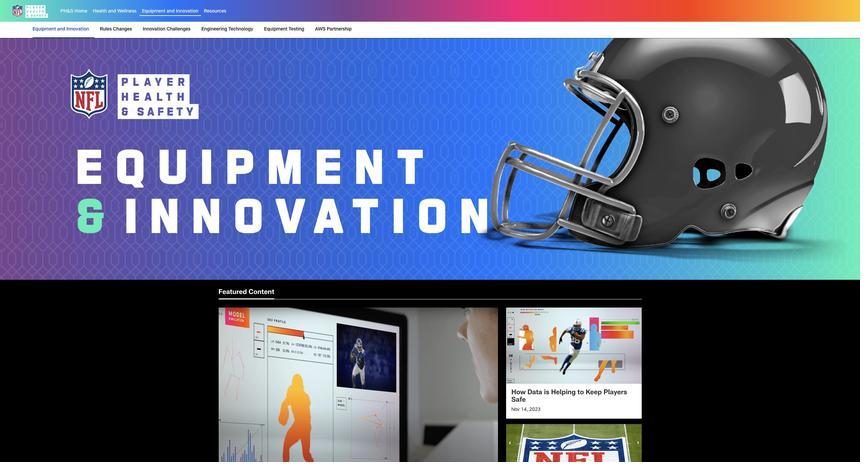 Task type: vqa. For each thing, say whether or not it's contained in the screenshot.
'Resources' link
yes



Task type: locate. For each thing, give the bounding box(es) containing it.
equipment
[[142, 9, 166, 14], [33, 27, 56, 32], [264, 27, 288, 32]]

innovation left the challenges
[[143, 27, 165, 32]]

2 horizontal spatial and
[[167, 9, 175, 14]]

equipment and innovation link down ph&s
[[33, 22, 92, 37]]

1 vertical spatial equipment and innovation link
[[33, 22, 92, 37]]

equipment and innovation link
[[142, 9, 199, 14], [33, 22, 92, 37]]

equipment left testing
[[264, 27, 288, 32]]

and down ph&s
[[57, 27, 65, 32]]

equipment testing
[[264, 27, 304, 32]]

2 horizontal spatial equipment
[[264, 27, 288, 32]]

banner
[[0, 0, 861, 38]]

innovation down home
[[66, 27, 89, 32]]

0 horizontal spatial and
[[57, 27, 65, 32]]

home
[[75, 9, 87, 14]]

nov 14, 2023
[[512, 408, 541, 413]]

ph&s home link
[[61, 9, 87, 14]]

aws partnership link
[[313, 22, 355, 37]]

equipment up innovation challenges
[[142, 9, 166, 14]]

1 vertical spatial equipment and innovation
[[33, 27, 89, 32]]

ph&s
[[61, 9, 73, 14]]

engineering technology
[[202, 27, 253, 32]]

challenges
[[167, 27, 191, 32]]

partnership
[[327, 27, 352, 32]]

how
[[512, 390, 526, 397]]

innovation
[[176, 9, 199, 14], [66, 27, 89, 32], [143, 27, 165, 32]]

and up innovation challenges link
[[167, 9, 175, 14]]

2 horizontal spatial innovation
[[176, 9, 199, 14]]

0 horizontal spatial equipment and innovation link
[[33, 22, 92, 37]]

rules
[[100, 27, 112, 32]]

equipment down player health and safety logo
[[33, 27, 56, 32]]

health and wellness
[[93, 9, 137, 14]]

innovation up the challenges
[[176, 9, 199, 14]]

changes
[[113, 27, 132, 32]]

1 horizontal spatial innovation
[[143, 27, 165, 32]]

featured
[[219, 290, 247, 296]]

technology
[[229, 27, 253, 32]]

resources link
[[204, 9, 227, 14]]

players
[[604, 390, 628, 397]]

innovation challenges link
[[140, 22, 193, 37]]

how data is helping to keep players safe
[[512, 390, 628, 404]]

equipment and innovation
[[142, 9, 199, 14], [33, 27, 89, 32]]

1 horizontal spatial equipment and innovation
[[142, 9, 199, 14]]

featured content
[[219, 290, 275, 296]]

0 vertical spatial equipment and innovation link
[[142, 9, 199, 14]]

and
[[108, 9, 116, 14], [167, 9, 175, 14], [57, 27, 65, 32]]

aws partnership
[[315, 27, 352, 32]]

1 horizontal spatial equipment
[[142, 9, 166, 14]]

equipment inside equipment testing link
[[264, 27, 288, 32]]

1 horizontal spatial and
[[108, 9, 116, 14]]

rules changes
[[100, 27, 132, 32]]

0 vertical spatial equipment and innovation
[[142, 9, 199, 14]]

and right the health
[[108, 9, 116, 14]]

0 horizontal spatial innovation
[[66, 27, 89, 32]]

equipment and innovation down ph&s
[[33, 27, 89, 32]]

health and wellness link
[[93, 9, 137, 14]]

equipment and innovation link up innovation challenges link
[[142, 9, 199, 14]]

engineering technology link
[[199, 22, 256, 37]]

equipment testing link
[[261, 22, 307, 37]]

equipment and innovation up innovation challenges link
[[142, 9, 199, 14]]

helping
[[552, 390, 576, 397]]

health
[[93, 9, 107, 14]]

innovation inside innovation challenges link
[[143, 27, 165, 32]]

14,
[[521, 408, 528, 413]]

rules changes link
[[97, 22, 135, 37]]

engineering
[[202, 27, 227, 32]]

0 horizontal spatial equipment and innovation
[[33, 27, 89, 32]]



Task type: describe. For each thing, give the bounding box(es) containing it.
banner containing ph&s home
[[0, 0, 861, 38]]

wellness
[[117, 9, 137, 14]]

how data is helping to keep players safe image
[[506, 308, 642, 384]]

video: predicting player injury with the digital athlete image
[[219, 308, 498, 463]]

to
[[578, 390, 584, 397]]

is
[[544, 390, 550, 397]]

2023
[[530, 408, 541, 413]]

safe
[[512, 397, 526, 404]]

innovation challenges
[[143, 27, 191, 32]]

player health and safety logo image
[[11, 3, 50, 19]]

testing
[[289, 27, 304, 32]]

phs_masthead_equipment_b image
[[0, 38, 861, 280]]

keep
[[586, 390, 602, 397]]

0 horizontal spatial equipment
[[33, 27, 56, 32]]

aws
[[315, 27, 326, 32]]

ph&s home
[[61, 9, 87, 14]]

help build the future of playing surface safety through the healthtech challenge i image
[[506, 425, 642, 463]]

page main content main content
[[0, 38, 861, 463]]

content
[[249, 290, 275, 296]]

nov
[[512, 408, 520, 413]]

resources
[[204, 9, 227, 14]]

data
[[528, 390, 543, 397]]

1 horizontal spatial equipment and innovation link
[[142, 9, 199, 14]]



